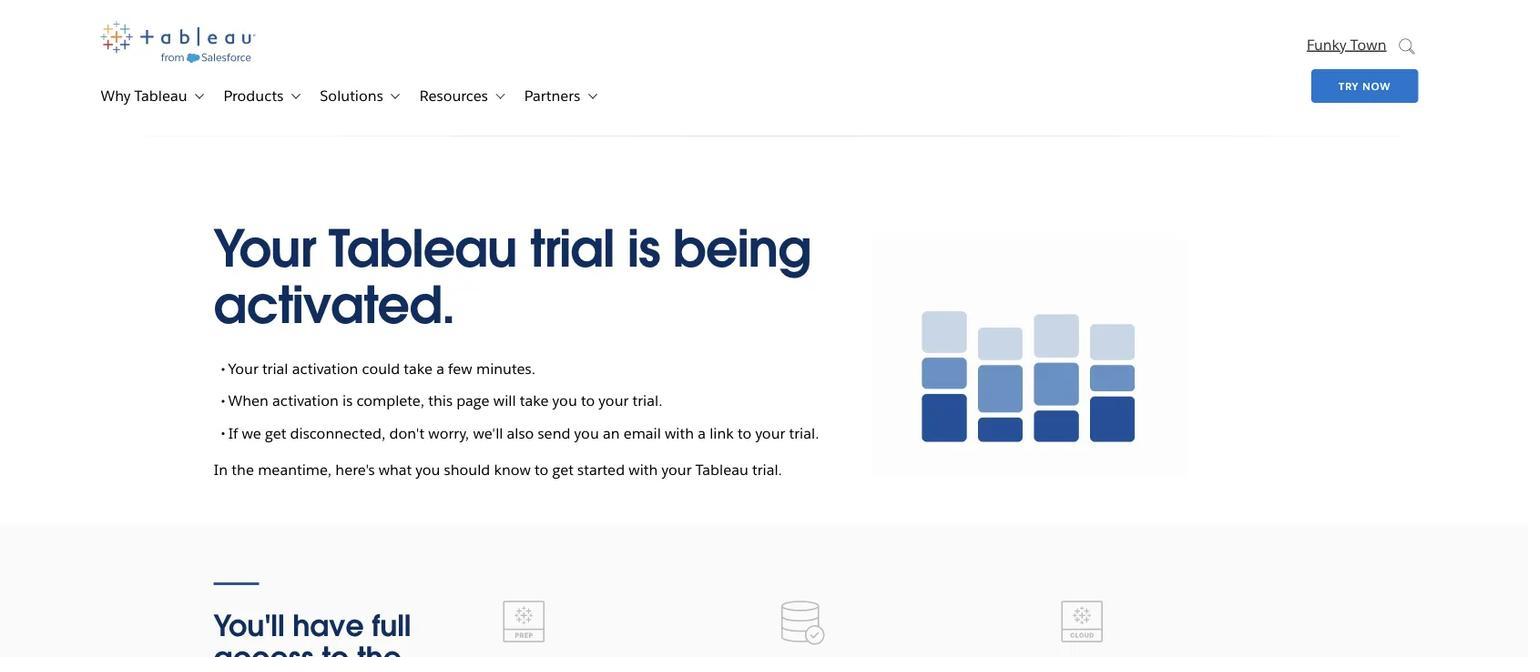 Task type: vqa. For each thing, say whether or not it's contained in the screenshot.
"a" to the left
yes



Task type: locate. For each thing, give the bounding box(es) containing it.
meantime,
[[258, 460, 332, 479]]

you right what
[[416, 460, 440, 479]]

0 horizontal spatial trial.
[[633, 392, 663, 411]]

2 horizontal spatial trial.
[[790, 424, 819, 443]]

1 vertical spatial trial.
[[790, 424, 819, 443]]

have
[[293, 608, 364, 645]]

get
[[265, 424, 286, 443], [553, 460, 574, 479]]

email
[[624, 424, 661, 443]]

menu toggle image right the solutions
[[386, 88, 402, 104]]

1 vertical spatial take
[[520, 392, 549, 411]]

0 vertical spatial tableau
[[134, 86, 187, 105]]

activation up disconnected,
[[273, 392, 339, 411]]

0 vertical spatial trial
[[530, 216, 614, 281]]

1 horizontal spatial trial
[[530, 216, 614, 281]]

0 vertical spatial a
[[437, 360, 445, 378]]

you up send on the bottom of page
[[553, 392, 577, 411]]

1 horizontal spatial your
[[662, 460, 692, 479]]

what
[[379, 460, 412, 479]]

1 vertical spatial your
[[228, 360, 259, 378]]

0 horizontal spatial trial
[[262, 360, 288, 378]]

tableau prep image
[[495, 593, 553, 651]]

with right email on the bottom left
[[665, 424, 694, 443]]

your inside your tableau trial is being activated.
[[214, 216, 315, 281]]

to left full
[[322, 640, 349, 658]]

data management image
[[774, 593, 832, 651]]

you
[[553, 392, 577, 411], [575, 424, 599, 443], [416, 460, 440, 479]]

1 vertical spatial get
[[553, 460, 574, 479]]

know
[[494, 460, 531, 479]]

few
[[448, 360, 473, 378]]

0 vertical spatial trial.
[[633, 392, 663, 411]]

your
[[599, 392, 629, 411], [756, 424, 786, 443], [662, 460, 692, 479]]

tableau inside your tableau trial is being activated.
[[329, 216, 517, 281]]

started
[[578, 460, 625, 479]]

trial.
[[633, 392, 663, 411], [790, 424, 819, 443], [753, 460, 783, 479]]

0 vertical spatial with
[[665, 424, 694, 443]]

your right started at the bottom left of the page
[[662, 460, 692, 479]]

0 horizontal spatial get
[[265, 424, 286, 443]]

menu toggle image for solutions
[[386, 88, 402, 104]]

why tableau link
[[86, 78, 187, 114]]

when activation is complete, this page will take you to your trial.
[[228, 392, 663, 411]]

0 vertical spatial activation
[[292, 360, 358, 378]]

trial
[[530, 216, 614, 281], [262, 360, 288, 378]]

in the meantime, here's what you should know to get started with your tableau trial.
[[214, 460, 783, 479]]

1 vertical spatial is
[[343, 392, 353, 411]]

a left few
[[437, 360, 445, 378]]

1 vertical spatial your
[[756, 424, 786, 443]]

0 horizontal spatial a
[[437, 360, 445, 378]]

with down email on the bottom left
[[629, 460, 658, 479]]

when
[[228, 392, 269, 411]]

try
[[1339, 80, 1360, 92]]

send
[[538, 424, 571, 443]]

5 menu toggle image from the left
[[583, 88, 600, 104]]

will
[[494, 392, 516, 411]]

1 vertical spatial trial
[[262, 360, 288, 378]]

if we get disconnected, don't worry, we'll also send you an email with a link to your trial.
[[228, 424, 819, 443]]

tableau inside why tableau link
[[134, 86, 187, 105]]

tableau for why
[[134, 86, 187, 105]]

menu toggle image for resources
[[491, 88, 507, 104]]

1 vertical spatial a
[[698, 424, 706, 443]]

with
[[665, 424, 694, 443], [629, 460, 658, 479]]

menu toggle image right products
[[286, 88, 303, 104]]

2 vertical spatial trial.
[[753, 460, 783, 479]]

0 horizontal spatial with
[[629, 460, 658, 479]]

1 horizontal spatial is
[[628, 216, 660, 281]]

get right we
[[265, 424, 286, 443]]

1 vertical spatial tableau
[[329, 216, 517, 281]]

you left "an"
[[575, 424, 599, 443]]

partners link
[[510, 78, 581, 114]]

1 horizontal spatial tableau
[[329, 216, 517, 281]]

resources
[[420, 86, 488, 105]]

1 horizontal spatial trial.
[[753, 460, 783, 479]]

get down send on the bottom of page
[[553, 460, 574, 479]]

0 vertical spatial is
[[628, 216, 660, 281]]

trial inside your tableau trial is being activated.
[[530, 216, 614, 281]]

0 vertical spatial your
[[214, 216, 315, 281]]

0 vertical spatial take
[[404, 360, 433, 378]]

1 vertical spatial with
[[629, 460, 658, 479]]

4 menu toggle image from the left
[[491, 88, 507, 104]]

3 menu toggle image from the left
[[386, 88, 402, 104]]

1 horizontal spatial with
[[665, 424, 694, 443]]

in
[[214, 460, 228, 479]]

to
[[581, 392, 595, 411], [738, 424, 752, 443], [535, 460, 549, 479], [322, 640, 349, 658]]

products link
[[209, 78, 284, 114]]

1 horizontal spatial get
[[553, 460, 574, 479]]

you'll have full access to th
[[214, 608, 411, 658]]

complete,
[[357, 392, 425, 411]]

tableau
[[134, 86, 187, 105], [329, 216, 517, 281], [696, 460, 749, 479]]

menu toggle image
[[190, 88, 206, 104], [286, 88, 303, 104], [386, 88, 402, 104], [491, 88, 507, 104], [583, 88, 600, 104]]

funky town link
[[1308, 26, 1387, 54]]

your trial activation could take a few minutes.
[[228, 360, 536, 378]]

your for your trial activation could take a few minutes.
[[228, 360, 259, 378]]

0 horizontal spatial is
[[343, 392, 353, 411]]

your right the 'link'
[[756, 424, 786, 443]]

a left the 'link'
[[698, 424, 706, 443]]

is
[[628, 216, 660, 281], [343, 392, 353, 411]]

menu toggle image for products
[[286, 88, 303, 104]]

0 horizontal spatial your
[[599, 392, 629, 411]]

a
[[437, 360, 445, 378], [698, 424, 706, 443]]

0 horizontal spatial tableau
[[134, 86, 187, 105]]

why tableau
[[101, 86, 187, 105]]

the
[[232, 460, 254, 479]]

take right will
[[520, 392, 549, 411]]

funky town
[[1308, 35, 1387, 54]]

should
[[444, 460, 490, 479]]

2 vertical spatial your
[[662, 460, 692, 479]]

menu toggle image right "partners"
[[583, 88, 600, 104]]

your up "an"
[[599, 392, 629, 411]]

this
[[428, 392, 453, 411]]

2 horizontal spatial your
[[756, 424, 786, 443]]

2 menu toggle image from the left
[[286, 88, 303, 104]]

1 menu toggle image from the left
[[190, 88, 206, 104]]

activation left could
[[292, 360, 358, 378]]

we
[[242, 424, 261, 443]]

activation
[[292, 360, 358, 378], [273, 392, 339, 411]]

take right could
[[404, 360, 433, 378]]

is inside your tableau trial is being activated.
[[628, 216, 660, 281]]

menu toggle image left products link
[[190, 88, 206, 104]]

take
[[404, 360, 433, 378], [520, 392, 549, 411]]

2 vertical spatial tableau
[[696, 460, 749, 479]]

1 horizontal spatial take
[[520, 392, 549, 411]]

your
[[214, 216, 315, 281], [228, 360, 259, 378]]

menu toggle image right resources
[[491, 88, 507, 104]]

access
[[214, 640, 314, 658]]

try now link
[[1312, 69, 1419, 103]]

funky
[[1308, 35, 1347, 54]]

partners
[[525, 86, 581, 105]]



Task type: describe. For each thing, give the bounding box(es) containing it.
your tableau trial is being activated.
[[214, 216, 811, 337]]

2 horizontal spatial tableau
[[696, 460, 749, 479]]

full
[[372, 608, 411, 645]]

link
[[710, 424, 734, 443]]

why
[[101, 86, 131, 105]]

an
[[603, 424, 620, 443]]

worry,
[[429, 424, 469, 443]]

disconnected,
[[290, 424, 386, 443]]

try now
[[1339, 80, 1392, 92]]

now
[[1363, 80, 1392, 92]]

solutions
[[320, 86, 383, 105]]

you'll
[[214, 608, 285, 645]]

also
[[507, 424, 534, 443]]

don't
[[390, 424, 425, 443]]

tableau for your
[[329, 216, 517, 281]]

0 horizontal spatial take
[[404, 360, 433, 378]]

your for your tableau trial is being activated.
[[214, 216, 315, 281]]

tableau online image
[[1053, 593, 1112, 651]]

2 vertical spatial you
[[416, 460, 440, 479]]

0 vertical spatial get
[[265, 424, 286, 443]]

1 horizontal spatial a
[[698, 424, 706, 443]]

to inside "you'll have full access to th"
[[322, 640, 349, 658]]

tableau, from salesforce image
[[101, 21, 256, 63]]

we'll
[[473, 424, 503, 443]]

being
[[673, 216, 811, 281]]

funky town navigation
[[1159, 26, 1419, 107]]

here's
[[336, 460, 375, 479]]

products
[[224, 86, 284, 105]]

1 vertical spatial activation
[[273, 392, 339, 411]]

resources link
[[405, 78, 488, 114]]

menu toggle image for partners
[[583, 88, 600, 104]]

menu toggle image for why tableau
[[190, 88, 206, 104]]

could
[[362, 360, 400, 378]]

minutes.
[[476, 360, 536, 378]]

to right the 'link'
[[738, 424, 752, 443]]

solutions link
[[306, 78, 383, 114]]

0 vertical spatial your
[[599, 392, 629, 411]]

1 vertical spatial you
[[575, 424, 599, 443]]

main element
[[58, 0, 1471, 136]]

town
[[1351, 35, 1387, 54]]

to up started at the bottom left of the page
[[581, 392, 595, 411]]

to right know
[[535, 460, 549, 479]]

if
[[228, 424, 238, 443]]

page
[[457, 392, 490, 411]]

activated.
[[214, 272, 455, 337]]

0 vertical spatial you
[[553, 392, 577, 411]]



